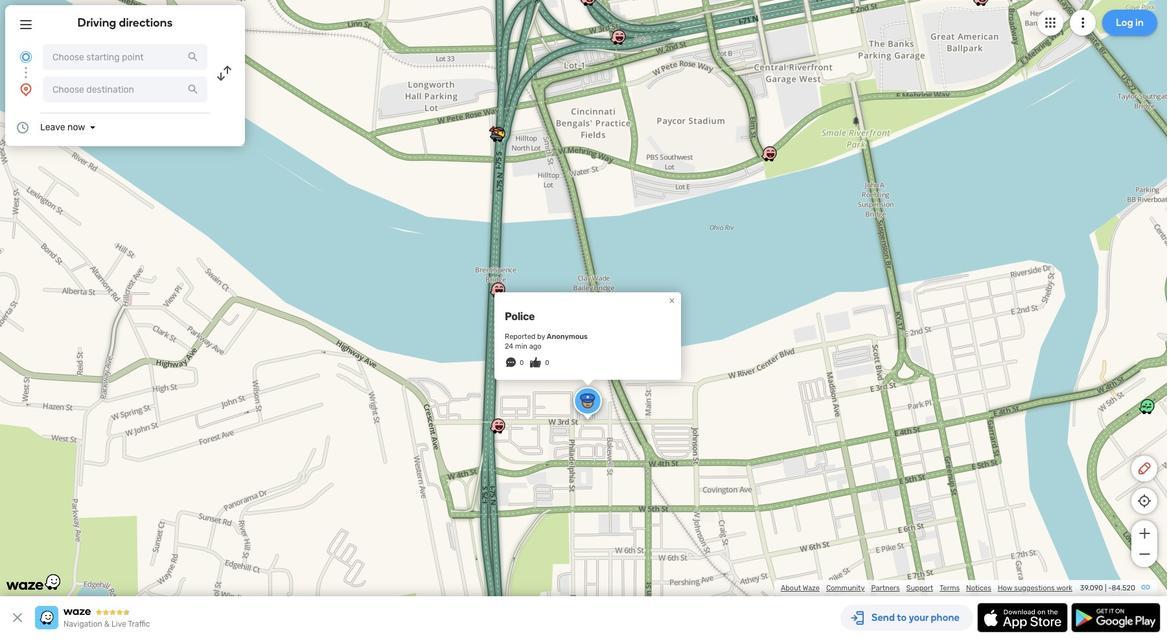 Task type: describe. For each thing, give the bounding box(es) containing it.
support link
[[907, 584, 934, 593]]

leave
[[40, 122, 65, 133]]

current location image
[[18, 49, 34, 65]]

Choose starting point text field
[[43, 44, 207, 70]]

work
[[1057, 584, 1073, 593]]

driving directions
[[78, 16, 173, 30]]

navigation & live traffic
[[64, 620, 150, 629]]

support
[[907, 584, 934, 593]]

leave now
[[40, 122, 85, 133]]

how suggestions work link
[[998, 584, 1073, 593]]

notices link
[[967, 584, 992, 593]]

84.520
[[1112, 584, 1136, 593]]

reported
[[505, 333, 536, 341]]

×
[[669, 294, 675, 307]]

now
[[67, 122, 85, 133]]

notices
[[967, 584, 992, 593]]

about
[[781, 584, 801, 593]]

39.090 | -84.520
[[1081, 584, 1136, 593]]

live
[[112, 620, 126, 629]]

terms
[[940, 584, 960, 593]]

-
[[1109, 584, 1112, 593]]

24
[[505, 342, 514, 351]]

x image
[[10, 610, 25, 626]]

about waze community partners support terms notices how suggestions work
[[781, 584, 1073, 593]]

anonymous
[[547, 333, 588, 341]]

× link
[[667, 294, 678, 307]]

navigation
[[64, 620, 102, 629]]



Task type: locate. For each thing, give the bounding box(es) containing it.
pencil image
[[1137, 461, 1153, 477]]

suggestions
[[1015, 584, 1055, 593]]

how
[[998, 584, 1013, 593]]

2 0 from the left
[[546, 359, 550, 367]]

police
[[505, 311, 535, 323]]

0 down min
[[520, 359, 524, 367]]

Choose destination text field
[[43, 77, 207, 102]]

about waze link
[[781, 584, 820, 593]]

community
[[827, 584, 865, 593]]

terms link
[[940, 584, 960, 593]]

link image
[[1141, 582, 1152, 593]]

community link
[[827, 584, 865, 593]]

partners
[[872, 584, 900, 593]]

directions
[[119, 16, 173, 30]]

&
[[104, 620, 110, 629]]

by
[[538, 333, 545, 341]]

ago
[[529, 342, 542, 351]]

min
[[515, 342, 528, 351]]

39.090
[[1081, 584, 1104, 593]]

zoom out image
[[1137, 547, 1153, 562]]

0
[[520, 359, 524, 367], [546, 359, 550, 367]]

1 0 from the left
[[520, 359, 524, 367]]

clock image
[[15, 120, 30, 136]]

waze
[[803, 584, 820, 593]]

1 horizontal spatial 0
[[546, 359, 550, 367]]

0 down reported by anonymous 24 min ago
[[546, 359, 550, 367]]

location image
[[18, 82, 34, 97]]

driving
[[78, 16, 116, 30]]

zoom in image
[[1137, 526, 1153, 541]]

0 horizontal spatial 0
[[520, 359, 524, 367]]

partners link
[[872, 584, 900, 593]]

reported by anonymous 24 min ago
[[505, 333, 588, 351]]

traffic
[[128, 620, 150, 629]]

|
[[1105, 584, 1107, 593]]



Task type: vqa. For each thing, say whether or not it's contained in the screenshot.
Zoom in 'icon'
yes



